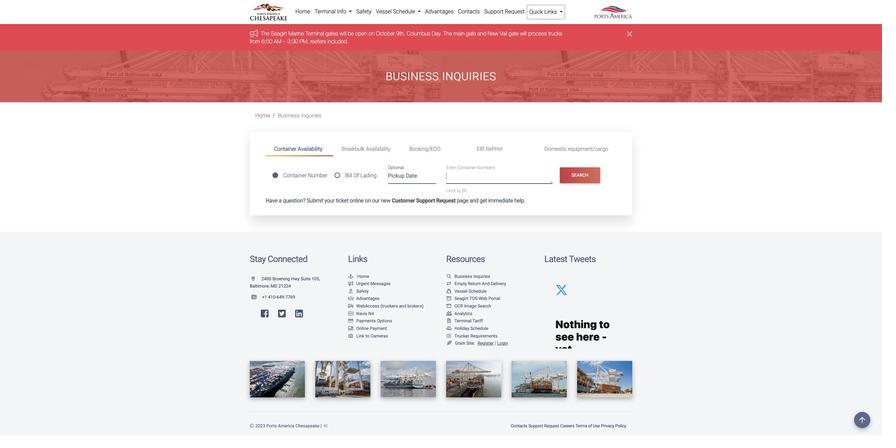 Task type: vqa. For each thing, say whether or not it's contained in the screenshot.
RELEASED
no



Task type: describe. For each thing, give the bounding box(es) containing it.
trucker requirements link
[[447, 334, 498, 339]]

wheat image
[[447, 341, 453, 346]]

truck container image
[[348, 305, 354, 309]]

availability for container availability
[[298, 146, 323, 152]]

contacts for contacts
[[458, 8, 480, 15]]

equipment/cargo
[[568, 146, 609, 152]]

site:
[[467, 341, 475, 346]]

breakbulk availability
[[342, 146, 391, 152]]

0 horizontal spatial home link
[[256, 112, 270, 119]]

quick
[[530, 9, 544, 15]]

2 vertical spatial business inquiries
[[455, 274, 491, 279]]

day.
[[432, 30, 442, 37]]

ship image
[[447, 290, 452, 294]]

the seagirt marine terminal gates will be open on october 9th, columbus day. the main gate and new vail gate will process trucks from 6:00 am – 3:30 pm, reefers included. link
[[250, 30, 563, 44]]

2400 broening hwy suite 105, baltimore, md 21224
[[250, 276, 320, 289]]

sign in image
[[323, 425, 327, 429]]

9th,
[[397, 30, 406, 37]]

domestic equipment/cargo link
[[537, 143, 617, 156]]

bullhorn image inside urgent messages link
[[348, 282, 354, 287]]

booking/edo
[[410, 146, 441, 152]]

container for container number
[[284, 173, 307, 179]]

go to top image
[[855, 413, 871, 429]]

1 vertical spatial vessel schedule
[[455, 289, 487, 294]]

trucker
[[455, 334, 470, 339]]

open
[[356, 30, 367, 37]]

privacy
[[602, 424, 615, 429]]

linkedin image
[[296, 310, 303, 319]]

1 vertical spatial advantages link
[[348, 296, 380, 302]]

the seagirt marine terminal gates will be open on october 9th, columbus day. the main gate and new vail gate will process trucks from 6:00 am – 3:30 pm, reefers included. alert
[[0, 24, 883, 51]]

1 safety from the top
[[357, 8, 372, 15]]

policy
[[616, 424, 627, 429]]

search button
[[560, 168, 601, 184]]

user hard hat image
[[348, 290, 354, 294]]

7769
[[286, 295, 296, 300]]

register
[[478, 341, 494, 346]]

requirements
[[471, 334, 498, 339]]

to for 50
[[457, 188, 461, 193]]

chesapeake
[[296, 424, 320, 429]]

to for cameras
[[366, 334, 370, 339]]

Optional text field
[[388, 170, 436, 184]]

seagirt tos web portal link
[[447, 296, 501, 302]]

twitter square image
[[278, 310, 286, 319]]

have
[[266, 198, 278, 204]]

2400 broening hwy suite 105, baltimore, md 21224 link
[[250, 276, 320, 289]]

1 vertical spatial and
[[470, 198, 479, 204]]

2 the from the left
[[444, 30, 453, 37]]

stay
[[250, 254, 266, 265]]

1 vertical spatial container
[[458, 165, 477, 170]]

410-
[[268, 295, 277, 300]]

eir
[[477, 146, 485, 152]]

home for the leftmost home link
[[256, 112, 270, 119]]

return
[[468, 282, 481, 287]]

1 horizontal spatial business
[[386, 70, 440, 83]]

online
[[357, 326, 369, 331]]

holiday schedule link
[[447, 326, 489, 331]]

bill of lading
[[345, 173, 377, 179]]

+1
[[262, 295, 267, 300]]

bells image
[[447, 327, 452, 331]]

map marker alt image
[[252, 277, 261, 282]]

1 vertical spatial vessel schedule link
[[447, 289, 487, 294]]

marine
[[289, 30, 304, 37]]

0 vertical spatial schedule
[[393, 8, 416, 15]]

register link
[[477, 341, 494, 346]]

latest tweets
[[545, 254, 596, 265]]

2 safety from the top
[[357, 289, 369, 294]]

0 vertical spatial support request link
[[483, 5, 527, 19]]

contacts for contacts support request careers terms of use privacy policy
[[511, 424, 528, 429]]

new
[[488, 30, 499, 37]]

holiday schedule
[[455, 326, 489, 331]]

enter
[[447, 165, 457, 170]]

2 vertical spatial request
[[545, 424, 560, 429]]

delivery
[[491, 282, 507, 287]]

seagirt inside the seagirt marine terminal gates will be open on october 9th, columbus day. the main gate and new vail gate will process trucks from 6:00 am – 3:30 pm, reefers included.
[[271, 30, 287, 37]]

container storage image
[[348, 312, 354, 316]]

1 vertical spatial on
[[365, 198, 371, 204]]

lading
[[361, 173, 377, 179]]

0 horizontal spatial request
[[437, 198, 456, 204]]

contacts support request careers terms of use privacy policy
[[511, 424, 627, 429]]

2 vertical spatial inquiries
[[474, 274, 491, 279]]

domestic
[[545, 146, 567, 152]]

home link for urgent messages link
[[348, 274, 370, 279]]

navis n4
[[357, 311, 374, 317]]

md
[[271, 284, 278, 289]]

messages
[[371, 282, 391, 287]]

home link for terminal info link
[[294, 5, 313, 19]]

phone office image
[[252, 296, 262, 300]]

terminal tariff link
[[447, 319, 483, 324]]

careers
[[561, 424, 575, 429]]

safety link for terminal info link
[[354, 5, 374, 19]]

analytics link
[[447, 311, 473, 317]]

navis n4 link
[[348, 311, 374, 317]]

0 vertical spatial vessel
[[376, 8, 392, 15]]

analytics image
[[447, 312, 452, 316]]

1 horizontal spatial request
[[505, 8, 525, 15]]

105,
[[312, 276, 320, 282]]

search image
[[447, 275, 452, 279]]

2023
[[256, 424, 265, 429]]

eir reprint link
[[469, 143, 537, 156]]

1 vertical spatial inquiries
[[301, 112, 322, 119]]

container availability link
[[266, 143, 334, 157]]

stay connected
[[250, 254, 308, 265]]

n4
[[369, 311, 374, 317]]

0 vertical spatial vessel schedule
[[376, 8, 417, 15]]

availability for breakbulk availability
[[366, 146, 391, 152]]

camera image
[[348, 334, 354, 339]]

1 vertical spatial seagirt
[[455, 296, 469, 302]]

1 vertical spatial support request link
[[528, 421, 560, 433]]

container for container availability
[[274, 146, 297, 152]]

terms
[[576, 424, 588, 429]]

browser image for ocr
[[447, 305, 452, 309]]

container number
[[284, 173, 328, 179]]

your
[[325, 198, 335, 204]]

a
[[279, 198, 282, 204]]

tweets
[[570, 254, 596, 265]]

0 horizontal spatial |
[[321, 424, 322, 429]]

connected
[[268, 254, 308, 265]]

customer support request link
[[392, 198, 456, 204]]

hwy
[[291, 276, 300, 282]]

search inside search button
[[572, 173, 589, 178]]

2 vertical spatial support
[[529, 424, 544, 429]]

new
[[381, 198, 391, 204]]

ocr
[[455, 304, 464, 309]]

payment
[[370, 326, 387, 331]]

optional
[[388, 165, 404, 171]]

schedule for the bells image on the bottom of page
[[471, 326, 489, 331]]

pm,
[[300, 38, 309, 44]]

on inside the seagirt marine terminal gates will be open on october 9th, columbus day. the main gate and new vail gate will process trucks from 6:00 am – 3:30 pm, reefers included.
[[369, 30, 375, 37]]

1 vertical spatial vessel
[[455, 289, 468, 294]]

1 vertical spatial contacts link
[[511, 421, 528, 433]]

submit
[[307, 198, 324, 204]]

terminal for terminal info
[[315, 8, 336, 15]]

question?
[[283, 198, 306, 204]]

support request
[[485, 8, 525, 15]]

included.
[[328, 38, 349, 44]]



Task type: locate. For each thing, give the bounding box(es) containing it.
0 vertical spatial contacts link
[[456, 5, 483, 19]]

request left quick
[[505, 8, 525, 15]]

on left our
[[365, 198, 371, 204]]

1 horizontal spatial vessel schedule
[[455, 289, 487, 294]]

1 vertical spatial bullhorn image
[[348, 282, 354, 287]]

1 horizontal spatial support request link
[[528, 421, 560, 433]]

seagirt up the ocr
[[455, 296, 469, 302]]

2 vertical spatial business
[[455, 274, 473, 279]]

online
[[350, 198, 364, 204]]

1 will from the left
[[340, 30, 347, 37]]

browser image
[[447, 297, 452, 302], [447, 305, 452, 309]]

1 vertical spatial to
[[366, 334, 370, 339]]

1 horizontal spatial advantages
[[426, 8, 454, 15]]

ocr image search link
[[447, 304, 492, 309]]

schedule down tariff
[[471, 326, 489, 331]]

safety down urgent
[[357, 289, 369, 294]]

contacts
[[458, 8, 480, 15], [511, 424, 528, 429]]

contacts link
[[456, 5, 483, 19], [511, 421, 528, 433]]

availability up container number
[[298, 146, 323, 152]]

file invoice image
[[447, 319, 452, 324]]

be
[[348, 30, 354, 37]]

2 vertical spatial home
[[358, 274, 370, 279]]

0 horizontal spatial seagirt
[[271, 30, 287, 37]]

to
[[457, 188, 461, 193], [366, 334, 370, 339]]

1 vertical spatial browser image
[[447, 305, 452, 309]]

webaccess (truckers and brokers) link
[[348, 304, 424, 309]]

1 vertical spatial links
[[348, 254, 368, 265]]

limit to 50
[[447, 188, 467, 193]]

0 vertical spatial to
[[457, 188, 461, 193]]

baltimore,
[[250, 284, 270, 289]]

and left get
[[470, 198, 479, 204]]

browser image for seagirt
[[447, 297, 452, 302]]

2400
[[262, 276, 272, 282]]

0 vertical spatial business inquiries
[[386, 70, 497, 83]]

payments options
[[357, 319, 393, 324]]

1 horizontal spatial advantages link
[[423, 5, 456, 19]]

copyright image
[[250, 425, 254, 429]]

safety link down urgent
[[348, 289, 369, 294]]

and
[[478, 30, 487, 37], [470, 198, 479, 204], [399, 304, 407, 309]]

0 vertical spatial support
[[485, 8, 504, 15]]

vessel schedule link up 9th,
[[374, 5, 423, 19]]

1 vertical spatial support
[[417, 198, 435, 204]]

use
[[593, 424, 600, 429]]

0 horizontal spatial support request link
[[483, 5, 527, 19]]

1 horizontal spatial gate
[[509, 30, 519, 37]]

1 vertical spatial safety link
[[348, 289, 369, 294]]

to left 50
[[457, 188, 461, 193]]

numbers
[[478, 165, 496, 170]]

the up 6:00
[[261, 30, 270, 37]]

0 vertical spatial request
[[505, 8, 525, 15]]

bullhorn image down anchor "icon"
[[348, 282, 354, 287]]

2 vertical spatial home link
[[348, 274, 370, 279]]

support request link left careers
[[528, 421, 560, 433]]

0 vertical spatial |
[[495, 341, 496, 347]]

process
[[529, 30, 547, 37]]

0 horizontal spatial the
[[261, 30, 270, 37]]

0 vertical spatial search
[[572, 173, 589, 178]]

1 horizontal spatial |
[[495, 341, 496, 347]]

1 horizontal spatial availability
[[366, 146, 391, 152]]

2 will from the left
[[521, 30, 527, 37]]

advantages up day.
[[426, 8, 454, 15]]

and left brokers)
[[399, 304, 407, 309]]

2 vertical spatial container
[[284, 173, 307, 179]]

help.
[[515, 198, 526, 204]]

0 horizontal spatial will
[[340, 30, 347, 37]]

649-
[[277, 295, 286, 300]]

credit card front image
[[348, 327, 354, 331]]

urgent
[[357, 282, 370, 287]]

vessel down empty
[[455, 289, 468, 294]]

1 horizontal spatial bullhorn image
[[348, 282, 354, 287]]

exchange image
[[447, 282, 452, 287]]

container left number
[[284, 173, 307, 179]]

schedule for 'ship' icon
[[469, 289, 487, 294]]

support up new
[[485, 8, 504, 15]]

payments options link
[[348, 319, 393, 324]]

container right enter
[[458, 165, 477, 170]]

reefers
[[311, 38, 326, 44]]

terminal inside the seagirt marine terminal gates will be open on october 9th, columbus day. the main gate and new vail gate will process trucks from 6:00 am – 3:30 pm, reefers included.
[[306, 30, 324, 37]]

support request link up vail
[[483, 5, 527, 19]]

browser image down 'ship' icon
[[447, 297, 452, 302]]

1 horizontal spatial home
[[296, 8, 310, 15]]

safety up open
[[357, 8, 372, 15]]

immediate
[[489, 198, 514, 204]]

browser image inside 'ocr image search' link
[[447, 305, 452, 309]]

terms of use link
[[575, 421, 601, 433]]

0 horizontal spatial advantages link
[[348, 296, 380, 302]]

1 horizontal spatial vessel schedule link
[[447, 289, 487, 294]]

vessel up october
[[376, 8, 392, 15]]

safety link
[[354, 5, 374, 19], [348, 289, 369, 294]]

21224
[[279, 284, 291, 289]]

webaccess (truckers and brokers)
[[357, 304, 424, 309]]

links right quick
[[545, 9, 558, 15]]

request
[[505, 8, 525, 15], [437, 198, 456, 204], [545, 424, 560, 429]]

vessel schedule up 9th,
[[376, 8, 417, 15]]

+1 410-649-7769 link
[[250, 295, 296, 300]]

options
[[377, 319, 393, 324]]

0 horizontal spatial home
[[256, 112, 270, 119]]

1 vertical spatial contacts
[[511, 424, 528, 429]]

seagirt up am
[[271, 30, 287, 37]]

business inquiries link
[[447, 274, 491, 279]]

0 vertical spatial and
[[478, 30, 487, 37]]

advantages up "webaccess" at the left bottom of page
[[357, 296, 380, 302]]

| left login "link"
[[495, 341, 496, 347]]

Enter Container Numbers text field
[[447, 172, 553, 184]]

have a question? submit your ticket online on our new customer support request page and get immediate help.
[[266, 198, 526, 204]]

2 vertical spatial and
[[399, 304, 407, 309]]

0 horizontal spatial support
[[417, 198, 435, 204]]

0 vertical spatial advantages
[[426, 8, 454, 15]]

ports
[[267, 424, 277, 429]]

home
[[296, 8, 310, 15], [256, 112, 270, 119], [358, 274, 370, 279]]

home for home link associated with terminal info link
[[296, 8, 310, 15]]

2 vertical spatial schedule
[[471, 326, 489, 331]]

1 horizontal spatial home link
[[294, 5, 313, 19]]

gate right main in the top right of the page
[[467, 30, 476, 37]]

gates
[[326, 30, 339, 37]]

1 vertical spatial business
[[278, 112, 300, 119]]

0 vertical spatial home
[[296, 8, 310, 15]]

reprint
[[486, 146, 503, 152]]

careers link
[[560, 421, 575, 433]]

1 availability from the left
[[298, 146, 323, 152]]

empty
[[455, 282, 467, 287]]

urgent messages link
[[348, 282, 391, 287]]

bullhorn image up from at the left of the page
[[250, 30, 261, 37]]

and inside the seagirt marine terminal gates will be open on october 9th, columbus day. the main gate and new vail gate will process trucks from 6:00 am – 3:30 pm, reefers included.
[[478, 30, 487, 37]]

0 horizontal spatial vessel
[[376, 8, 392, 15]]

1 vertical spatial search
[[478, 304, 492, 309]]

1 vertical spatial terminal
[[306, 30, 324, 37]]

vessel schedule link down empty
[[447, 289, 487, 294]]

bullhorn image inside the seagirt marine terminal gates will be open on october 9th, columbus day. the main gate and new vail gate will process trucks from 6:00 am – 3:30 pm, reefers included. alert
[[250, 30, 261, 37]]

support right customer
[[417, 198, 435, 204]]

links inside "quick links" link
[[545, 9, 558, 15]]

breakbulk
[[342, 146, 365, 152]]

2 gate from the left
[[509, 30, 519, 37]]

2 availability from the left
[[366, 146, 391, 152]]

hand receiving image
[[348, 297, 354, 302]]

0 vertical spatial vessel schedule link
[[374, 5, 423, 19]]

1 vertical spatial schedule
[[469, 289, 487, 294]]

1 horizontal spatial contacts link
[[511, 421, 528, 433]]

webaccess
[[357, 304, 380, 309]]

0 vertical spatial bullhorn image
[[250, 30, 261, 37]]

facebook square image
[[261, 310, 269, 319]]

0 horizontal spatial gate
[[467, 30, 476, 37]]

0 horizontal spatial search
[[478, 304, 492, 309]]

0 vertical spatial business
[[386, 70, 440, 83]]

6:00
[[262, 38, 272, 44]]

0 vertical spatial container
[[274, 146, 297, 152]]

will left process
[[521, 30, 527, 37]]

ocr image search
[[455, 304, 492, 309]]

0 vertical spatial browser image
[[447, 297, 452, 302]]

2 horizontal spatial home
[[358, 274, 370, 279]]

latest
[[545, 254, 568, 265]]

to right link
[[366, 334, 370, 339]]

1 vertical spatial business inquiries
[[278, 112, 322, 119]]

0 vertical spatial advantages link
[[423, 5, 456, 19]]

advantages link up day.
[[423, 5, 456, 19]]

safety link up open
[[354, 5, 374, 19]]

0 horizontal spatial to
[[366, 334, 370, 339]]

2 vertical spatial terminal
[[455, 319, 472, 324]]

and left new
[[478, 30, 487, 37]]

2 horizontal spatial business
[[455, 274, 473, 279]]

1 vertical spatial advantages
[[357, 296, 380, 302]]

main
[[454, 30, 465, 37]]

1 horizontal spatial the
[[444, 30, 453, 37]]

browser image inside seagirt tos web portal link
[[447, 297, 452, 302]]

ticket
[[336, 198, 349, 204]]

0 vertical spatial contacts
[[458, 8, 480, 15]]

2 horizontal spatial home link
[[348, 274, 370, 279]]

search down "web"
[[478, 304, 492, 309]]

support
[[485, 8, 504, 15], [417, 198, 435, 204], [529, 424, 544, 429]]

terminal up reefers
[[306, 30, 324, 37]]

0 vertical spatial inquiries
[[443, 70, 497, 83]]

terminal left info on the left top of page
[[315, 8, 336, 15]]

link
[[357, 334, 365, 339]]

online payment
[[357, 326, 387, 331]]

number
[[308, 173, 328, 179]]

enter container numbers
[[447, 165, 496, 170]]

2023 ports america chesapeake |
[[254, 424, 323, 429]]

search down domestic equipment/cargo link
[[572, 173, 589, 178]]

credit card image
[[348, 319, 354, 324]]

the right day.
[[444, 30, 453, 37]]

(truckers
[[381, 304, 398, 309]]

1 vertical spatial |
[[321, 424, 322, 429]]

link to cameras
[[357, 334, 388, 339]]

1 browser image from the top
[[447, 297, 452, 302]]

50
[[462, 188, 467, 193]]

resources
[[447, 254, 485, 265]]

october
[[376, 30, 395, 37]]

advantages link up "webaccess" at the left bottom of page
[[348, 296, 380, 302]]

1 vertical spatial home link
[[256, 112, 270, 119]]

+1 410-649-7769
[[262, 295, 296, 300]]

0 vertical spatial safety
[[357, 8, 372, 15]]

0 horizontal spatial contacts link
[[456, 5, 483, 19]]

request left careers
[[545, 424, 560, 429]]

anchor image
[[348, 275, 354, 279]]

schedule up seagirt tos web portal
[[469, 289, 487, 294]]

0 vertical spatial on
[[369, 30, 375, 37]]

terminal down 'analytics'
[[455, 319, 472, 324]]

0 horizontal spatial advantages
[[357, 296, 380, 302]]

am
[[274, 38, 282, 44]]

1 gate from the left
[[467, 30, 476, 37]]

list alt image
[[447, 334, 452, 339]]

on right open
[[369, 30, 375, 37]]

links up anchor "icon"
[[348, 254, 368, 265]]

0 vertical spatial seagirt
[[271, 30, 287, 37]]

0 vertical spatial home link
[[294, 5, 313, 19]]

1 horizontal spatial to
[[457, 188, 461, 193]]

bill
[[345, 173, 353, 179]]

of
[[354, 173, 359, 179]]

terminal for terminal tariff
[[455, 319, 472, 324]]

0 horizontal spatial links
[[348, 254, 368, 265]]

privacy policy link
[[601, 421, 627, 433]]

request down limit
[[437, 198, 456, 204]]

1 horizontal spatial support
[[485, 8, 504, 15]]

1 horizontal spatial contacts
[[511, 424, 528, 429]]

1 vertical spatial safety
[[357, 289, 369, 294]]

0 vertical spatial safety link
[[354, 5, 374, 19]]

1 horizontal spatial links
[[545, 9, 558, 15]]

2 horizontal spatial request
[[545, 424, 560, 429]]

close image
[[628, 30, 633, 38]]

0 horizontal spatial bullhorn image
[[250, 30, 261, 37]]

bullhorn image
[[250, 30, 261, 37], [348, 282, 354, 287]]

quick links link
[[527, 5, 566, 19]]

on
[[369, 30, 375, 37], [365, 198, 371, 204]]

| left sign in image
[[321, 424, 322, 429]]

login
[[498, 341, 509, 346]]

browser image up analytics icon
[[447, 305, 452, 309]]

safety link for urgent messages link
[[348, 289, 369, 294]]

container
[[274, 146, 297, 152], [458, 165, 477, 170], [284, 173, 307, 179]]

seagirt tos web portal
[[455, 296, 501, 302]]

container up container number
[[274, 146, 297, 152]]

terminal tariff
[[455, 319, 483, 324]]

terminal
[[315, 8, 336, 15], [306, 30, 324, 37], [455, 319, 472, 324]]

will left 'be'
[[340, 30, 347, 37]]

2 browser image from the top
[[447, 305, 452, 309]]

the seagirt marine terminal gates will be open on october 9th, columbus day. the main gate and new vail gate will process trucks from 6:00 am – 3:30 pm, reefers included.
[[250, 30, 563, 44]]

schedule up 9th,
[[393, 8, 416, 15]]

gate right vail
[[509, 30, 519, 37]]

1 horizontal spatial will
[[521, 30, 527, 37]]

0 horizontal spatial vessel schedule link
[[374, 5, 423, 19]]

availability right breakbulk
[[366, 146, 391, 152]]

vessel schedule up seagirt tos web portal link
[[455, 289, 487, 294]]

web
[[479, 296, 488, 302]]

support left careers
[[529, 424, 544, 429]]

1 the from the left
[[261, 30, 270, 37]]

tariff
[[473, 319, 483, 324]]



